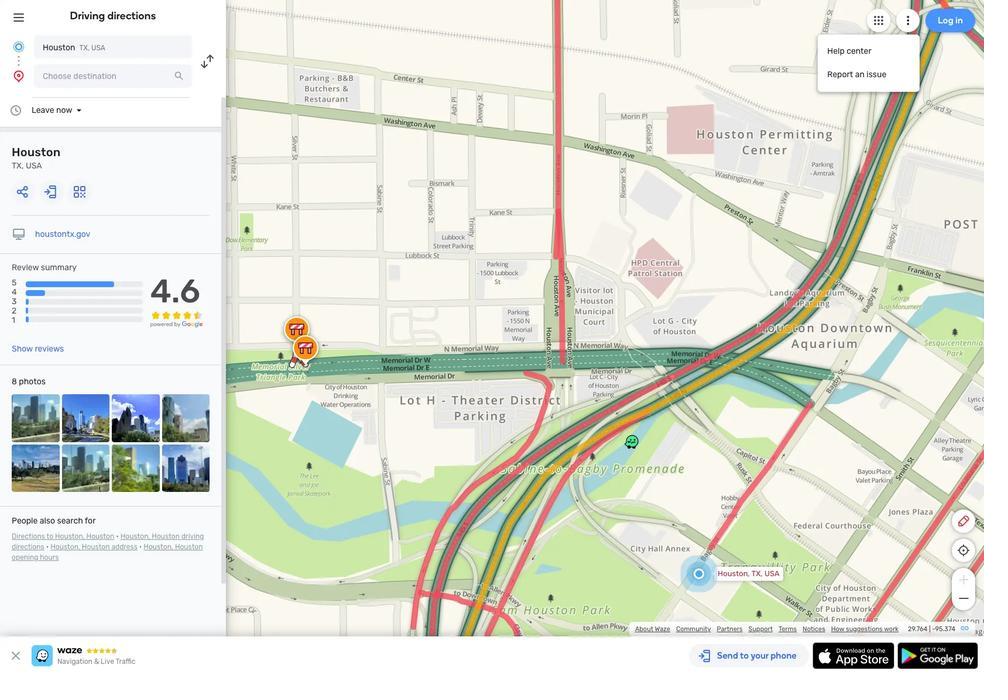 Task type: vqa. For each thing, say whether or not it's contained in the screenshot.
Houston, Tx, Usa
yes



Task type: locate. For each thing, give the bounding box(es) containing it.
driving directions
[[70, 9, 156, 22]]

image 3 of houston, houston image
[[112, 395, 160, 443]]

image 5 of houston, houston image
[[12, 445, 59, 493]]

houston, right address
[[144, 544, 173, 552]]

leave
[[32, 105, 54, 115]]

location image
[[12, 69, 26, 83]]

current location image
[[12, 40, 26, 54]]

review
[[12, 263, 39, 273]]

how
[[832, 626, 845, 634]]

0 horizontal spatial tx,
[[12, 161, 24, 171]]

houston, tx, usa
[[718, 570, 780, 579]]

navigation
[[57, 658, 92, 667]]

usa down leave
[[26, 161, 42, 171]]

about
[[635, 626, 654, 634]]

houston,
[[55, 533, 85, 541], [121, 533, 150, 541], [51, 544, 80, 552], [144, 544, 173, 552], [718, 570, 750, 579]]

houston, inside "houston, houston opening hours"
[[144, 544, 173, 552]]

houstontx.gov
[[35, 230, 90, 240]]

0 horizontal spatial directions
[[12, 544, 44, 552]]

tx, down the driving
[[79, 44, 90, 52]]

community
[[676, 626, 711, 634]]

houston, for houston, houston opening hours
[[144, 544, 173, 552]]

partners link
[[717, 626, 743, 634]]

houston, up address
[[121, 533, 150, 541]]

usa up about waze community partners support terms notices how suggestions work
[[765, 570, 780, 579]]

Choose destination text field
[[34, 64, 192, 88]]

houston, down search
[[55, 533, 85, 541]]

houstontx.gov link
[[35, 230, 90, 240]]

review summary
[[12, 263, 77, 273]]

terms
[[779, 626, 797, 634]]

0 vertical spatial directions
[[107, 9, 156, 22]]

now
[[56, 105, 72, 115]]

people also search for
[[12, 517, 96, 527]]

2 horizontal spatial tx,
[[752, 570, 763, 579]]

clock image
[[9, 104, 23, 118]]

29.764
[[908, 626, 928, 634]]

0 vertical spatial tx,
[[79, 44, 90, 52]]

5 4 3 2 1
[[12, 278, 17, 326]]

houston, houston address
[[51, 544, 137, 552]]

also
[[40, 517, 55, 527]]

waze
[[655, 626, 671, 634]]

houston, down directions to houston, houston
[[51, 544, 80, 552]]

terms link
[[779, 626, 797, 634]]

live
[[101, 658, 114, 667]]

95.374
[[936, 626, 956, 634]]

people
[[12, 517, 38, 527]]

-
[[933, 626, 936, 634]]

houston tx, usa down leave
[[12, 145, 61, 171]]

|
[[930, 626, 931, 634]]

tx, up support
[[752, 570, 763, 579]]

how suggestions work link
[[832, 626, 899, 634]]

notices link
[[803, 626, 826, 634]]

support link
[[749, 626, 773, 634]]

directions right the driving
[[107, 9, 156, 22]]

show reviews
[[12, 344, 64, 354]]

image 4 of houston, houston image
[[162, 395, 210, 443]]

directions inside houston, houston driving directions
[[12, 544, 44, 552]]

1 vertical spatial directions
[[12, 544, 44, 552]]

0 vertical spatial houston tx, usa
[[43, 43, 105, 53]]

0 vertical spatial usa
[[91, 44, 105, 52]]

pencil image
[[957, 515, 971, 529]]

8
[[12, 377, 17, 387]]

houston
[[43, 43, 75, 53], [12, 145, 61, 159], [86, 533, 114, 541], [152, 533, 180, 541], [82, 544, 110, 552], [175, 544, 203, 552]]

2 horizontal spatial usa
[[765, 570, 780, 579]]

2 vertical spatial tx,
[[752, 570, 763, 579]]

houston, for houston, tx, usa
[[718, 570, 750, 579]]

directions
[[12, 533, 45, 541]]

houston, up partners
[[718, 570, 750, 579]]

usa up choose destination text box
[[91, 44, 105, 52]]

usa
[[91, 44, 105, 52], [26, 161, 42, 171], [765, 570, 780, 579]]

summary
[[41, 263, 77, 273]]

0 horizontal spatial usa
[[26, 161, 42, 171]]

houston tx, usa
[[43, 43, 105, 53], [12, 145, 61, 171]]

tx,
[[79, 44, 90, 52], [12, 161, 24, 171], [752, 570, 763, 579]]

link image
[[961, 624, 970, 634]]

about waze link
[[635, 626, 671, 634]]

houston, houston address link
[[51, 544, 137, 552]]

directions
[[107, 9, 156, 22], [12, 544, 44, 552]]

houston, houston opening hours
[[12, 544, 203, 562]]

directions down directions
[[12, 544, 44, 552]]

hours
[[40, 554, 59, 562]]

suggestions
[[846, 626, 883, 634]]

tx, down clock icon
[[12, 161, 24, 171]]

3
[[12, 297, 17, 307]]

houston tx, usa down the driving
[[43, 43, 105, 53]]

image 6 of houston, houston image
[[62, 445, 110, 493]]

show
[[12, 344, 33, 354]]

houston, inside houston, houston driving directions
[[121, 533, 150, 541]]



Task type: describe. For each thing, give the bounding box(es) containing it.
2
[[12, 307, 17, 316]]

for
[[85, 517, 96, 527]]

support
[[749, 626, 773, 634]]

driving
[[70, 9, 105, 22]]

search
[[57, 517, 83, 527]]

houston inside "houston, houston opening hours"
[[175, 544, 203, 552]]

image 7 of houston, houston image
[[112, 445, 160, 493]]

houston, for houston, houston driving directions
[[121, 533, 150, 541]]

houston, houston driving directions
[[12, 533, 204, 552]]

photos
[[19, 377, 46, 387]]

5
[[12, 278, 17, 288]]

directions to houston, houston
[[12, 533, 114, 541]]

x image
[[9, 650, 23, 664]]

image 2 of houston, houston image
[[62, 395, 110, 443]]

4
[[12, 288, 17, 298]]

traffic
[[116, 658, 136, 667]]

image 8 of houston, houston image
[[162, 445, 210, 493]]

zoom in image
[[957, 573, 971, 587]]

driving
[[182, 533, 204, 541]]

zoom out image
[[957, 592, 971, 606]]

reviews
[[35, 344, 64, 354]]

houston, for houston, houston address
[[51, 544, 80, 552]]

1 vertical spatial tx,
[[12, 161, 24, 171]]

1 vertical spatial houston tx, usa
[[12, 145, 61, 171]]

8 photos
[[12, 377, 46, 387]]

&
[[94, 658, 99, 667]]

work
[[885, 626, 899, 634]]

partners
[[717, 626, 743, 634]]

about waze community partners support terms notices how suggestions work
[[635, 626, 899, 634]]

opening
[[12, 554, 38, 562]]

houston, houston opening hours link
[[12, 544, 203, 562]]

address
[[112, 544, 137, 552]]

navigation & live traffic
[[57, 658, 136, 667]]

computer image
[[12, 228, 26, 242]]

community link
[[676, 626, 711, 634]]

1 horizontal spatial tx,
[[79, 44, 90, 52]]

leave now
[[32, 105, 72, 115]]

houston inside houston, houston driving directions
[[152, 533, 180, 541]]

1 vertical spatial usa
[[26, 161, 42, 171]]

to
[[47, 533, 53, 541]]

houston, houston driving directions link
[[12, 533, 204, 552]]

image 1 of houston, houston image
[[12, 395, 59, 443]]

notices
[[803, 626, 826, 634]]

29.764 | -95.374
[[908, 626, 956, 634]]

1 horizontal spatial directions
[[107, 9, 156, 22]]

directions to houston, houston link
[[12, 533, 114, 541]]

1 horizontal spatial usa
[[91, 44, 105, 52]]

4.6
[[150, 272, 200, 311]]

2 vertical spatial usa
[[765, 570, 780, 579]]

1
[[12, 316, 15, 326]]



